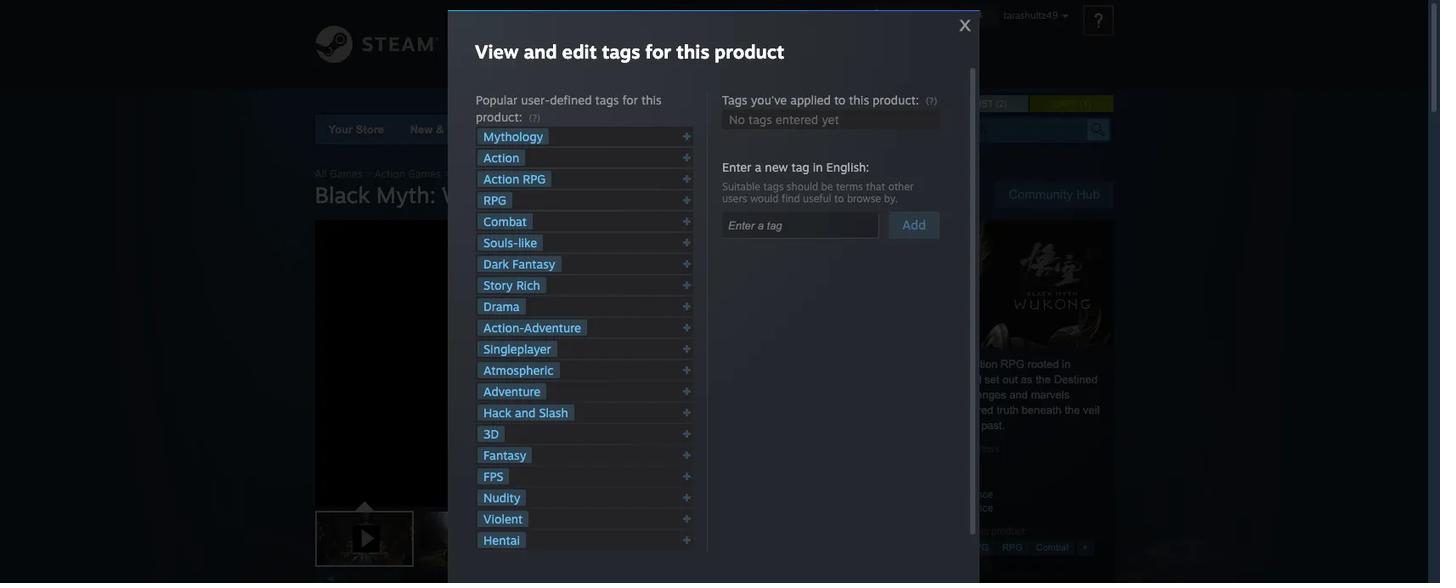 Task type: describe. For each thing, give the bounding box(es) containing it.
user
[[943, 443, 963, 455]]

store link
[[485, 0, 540, 62]]

product: inside tags you've applied to this product: (?) no tags entered yet
[[873, 93, 920, 107]]

action rpg for the left action rpg link
[[484, 172, 546, 186]]

that
[[867, 180, 886, 193]]

myth: for black myth: wukong is an action rpg rooted in chinese mythology. you shall set out as the destined one to venture into the challenges and marvels ahead, to uncover the obscured truth beneath the veil of a glorious legend from the past.
[[869, 358, 896, 371]]

install steam
[[890, 9, 946, 21]]

2 science from the top
[[958, 502, 994, 514]]

( for 2
[[996, 99, 999, 109]]

rpg down action link
[[523, 172, 546, 186]]

0 vertical spatial wukong
[[512, 167, 551, 180]]

the left veil
[[1065, 404, 1081, 417]]

community hub
[[1009, 187, 1100, 201]]

cart
[[1053, 99, 1078, 109]]

entered
[[776, 112, 819, 127]]

black for black myth: wukong
[[315, 181, 370, 208]]

rpg left +
[[1003, 542, 1023, 553]]

to down the chinese at right bottom
[[863, 389, 872, 401]]

1 science from the top
[[958, 489, 994, 501]]

drama
[[484, 299, 520, 314]]

yet
[[822, 112, 840, 127]]

0 vertical spatial rpg link
[[478, 192, 513, 208]]

souls-like
[[484, 235, 537, 250]]

1 horizontal spatial popular
[[839, 525, 874, 537]]

this inside popular user-defined tags for this product:
[[642, 93, 662, 107]]

fps
[[484, 469, 504, 484]]

challenges
[[954, 389, 1007, 401]]

action rpg for bottom action rpg link
[[940, 542, 989, 553]]

to up glorious
[[876, 404, 885, 417]]

Enter a tag text field
[[729, 215, 873, 236]]

action-adventure link
[[478, 320, 587, 336]]

by.
[[885, 192, 898, 205]]

suitable
[[723, 180, 761, 193]]

violent
[[484, 512, 523, 526]]

defined inside popular user-defined tags for this product:
[[550, 93, 592, 107]]

is
[[942, 358, 950, 371]]

view and edit tags for this product
[[475, 40, 785, 63]]

into
[[915, 389, 933, 401]]

nudity link
[[478, 490, 527, 506]]

2 game science link from the top
[[927, 502, 994, 514]]

beneath
[[1022, 404, 1062, 417]]

mythology
[[484, 129, 544, 144]]

and inside "black myth: wukong is an action rpg rooted in chinese mythology. you shall set out as the destined one to venture into the challenges and marvels ahead, to uncover the obscured truth beneath the veil of a glorious legend from the past."
[[1010, 389, 1028, 401]]

wukong for black myth: wukong is an action rpg rooted in chinese mythology. you shall set out as the destined one to venture into the challenges and marvels ahead, to uncover the obscured truth beneath the veil of a glorious legend from the past.
[[899, 358, 939, 371]]

singleplayer
[[484, 342, 551, 356]]

to inside tags you've applied to this product: (?) no tags entered yet
[[835, 93, 846, 107]]

0 horizontal spatial combat
[[484, 214, 527, 229]]

black for black myth: wukong is an action rpg rooted in chinese mythology. you shall set out as the destined one to venture into the challenges and marvels ahead, to uncover the obscured truth beneath the veil of a glorious legend from the past.
[[839, 358, 866, 371]]

news link
[[695, 115, 751, 145]]

veil
[[1084, 404, 1100, 417]]

support
[[806, 37, 868, 54]]

all games link
[[315, 167, 363, 180]]

obscured
[[949, 404, 994, 417]]

no inside tags you've applied to this product: (?) no tags entered yet
[[729, 112, 746, 127]]

labs link
[[751, 115, 804, 145]]

story
[[484, 278, 513, 292]]

1 games from the left
[[330, 167, 363, 180]]

1 game science link from the top
[[927, 489, 994, 501]]

singleplayer link
[[478, 341, 557, 357]]

the down you
[[936, 389, 951, 401]]

action up black myth: wukong link
[[484, 150, 520, 165]]

labs
[[765, 123, 791, 136]]

tags down game science game science
[[936, 525, 955, 537]]

action games link
[[375, 167, 441, 180]]

2
[[999, 99, 1005, 109]]

story rich
[[484, 278, 540, 292]]

edit
[[562, 40, 597, 63]]

would
[[751, 192, 779, 205]]

myth: for black myth: wukong
[[376, 181, 436, 208]]

uncover
[[888, 404, 927, 417]]

store
[[491, 37, 534, 54]]

tags right edit
[[602, 40, 641, 63]]

popular inside popular user-defined tags for this product:
[[476, 93, 518, 107]]

of
[[839, 419, 848, 432]]

past.
[[982, 419, 1006, 432]]

1 horizontal spatial defined
[[900, 525, 933, 537]]

hentai
[[484, 533, 520, 547]]

from
[[938, 419, 960, 432]]

action link
[[478, 150, 526, 166]]

in inside the enter a new tag in english: suitable tags should be terms that other users would find useful to browse by.
[[813, 160, 823, 174]]

cart         ( 1 )
[[1053, 99, 1092, 109]]

this down game science game science
[[973, 525, 989, 537]]

1 vertical spatial fantasy
[[484, 448, 527, 462]]

adventure link
[[478, 383, 547, 400]]

tags you've applied to this product: (?) no tags entered yet
[[723, 93, 938, 127]]

fps link
[[478, 468, 510, 485]]

) for 2
[[1005, 99, 1008, 109]]

1 vertical spatial combat link
[[1031, 540, 1075, 556]]

violent link
[[478, 511, 529, 527]]

action down action link
[[484, 172, 520, 186]]

the down obscured
[[963, 419, 979, 432]]

product
[[715, 40, 785, 63]]

user- inside popular user-defined tags for this product:
[[521, 93, 550, 107]]

hack
[[484, 406, 512, 420]]

atmospheric
[[484, 363, 554, 377]]

1
[[1084, 99, 1089, 109]]

tarashultz49 link
[[637, 0, 753, 62]]

as
[[1022, 373, 1033, 386]]

terms
[[837, 180, 864, 193]]

store
[[356, 123, 384, 136]]

black myth: wukong
[[315, 181, 528, 208]]

you
[[938, 373, 956, 386]]

should
[[787, 180, 819, 193]]

destined
[[1055, 373, 1098, 386]]

enter a new tag in english: suitable tags should be terms that other users would find useful to browse by.
[[723, 160, 914, 205]]

rpg down black myth: wukong link
[[484, 193, 507, 207]]

1 vertical spatial user-
[[877, 525, 900, 537]]

&
[[436, 123, 444, 136]]

legend
[[902, 419, 935, 432]]

a inside the enter a new tag in english: suitable tags should be terms that other users would find useful to browse by.
[[755, 160, 762, 174]]

install
[[890, 9, 916, 21]]

venture
[[875, 389, 912, 401]]

product: inside popular user-defined tags for this product:
[[476, 110, 522, 124]]

1 vertical spatial adventure
[[484, 384, 541, 399]]

this inside tags you've applied to this product: (?) no tags entered yet
[[850, 93, 870, 107]]

mythology link
[[478, 128, 549, 145]]

community hub link
[[995, 181, 1114, 208]]

action-adventure
[[484, 320, 581, 335]]



Task type: locate. For each thing, give the bounding box(es) containing it.
other
[[889, 180, 914, 193]]

tags inside the enter a new tag in english: suitable tags should be terms that other users would find useful to browse by.
[[764, 180, 784, 193]]

wishlist
[[950, 99, 994, 109]]

action rpg down action link
[[484, 172, 546, 186]]

1 horizontal spatial myth:
[[481, 167, 509, 180]]

0 vertical spatial game
[[927, 489, 955, 501]]

1 horizontal spatial a
[[851, 419, 857, 432]]

0 vertical spatial user-
[[521, 93, 550, 107]]

atmospheric link
[[478, 362, 560, 378]]

1 vertical spatial no
[[927, 443, 940, 455]]

wukong down action link
[[512, 167, 551, 180]]

find
[[782, 192, 800, 205]]

0 horizontal spatial for
[[623, 93, 638, 107]]

( right cart
[[1081, 99, 1084, 109]]

and left edit
[[524, 40, 557, 63]]

this
[[677, 40, 710, 63], [642, 93, 662, 107], [850, 93, 870, 107], [973, 525, 989, 537]]

this right applied
[[850, 93, 870, 107]]

2 horizontal spatial product:
[[992, 525, 1029, 537]]

to up 'yet'
[[835, 93, 846, 107]]

dark
[[484, 257, 509, 271]]

0 vertical spatial in
[[813, 160, 823, 174]]

(
[[996, 99, 999, 109], [1081, 99, 1084, 109]]

for inside popular user-defined tags for this product:
[[623, 93, 638, 107]]

user-
[[521, 93, 550, 107], [877, 525, 900, 537]]

0 horizontal spatial black
[[315, 181, 370, 208]]

( right 'wishlist'
[[996, 99, 999, 109]]

useful
[[803, 192, 832, 205]]

product: down game science game science
[[992, 525, 1029, 537]]

tags up points
[[596, 93, 619, 107]]

tarashultz49
[[1004, 9, 1059, 21], [643, 37, 747, 54]]

the down rooted
[[1036, 373, 1052, 386]]

0 horizontal spatial product:
[[476, 110, 522, 124]]

0 horizontal spatial >
[[366, 167, 372, 180]]

0 horizontal spatial (?)
[[529, 112, 541, 124]]

black up the chinese at right bottom
[[839, 358, 866, 371]]

one
[[839, 389, 860, 401]]

1 horizontal spatial tarashultz49
[[1004, 9, 1059, 21]]

action rpg down game science game science
[[940, 542, 989, 553]]

0 horizontal spatial action rpg link
[[478, 171, 552, 187]]

2 ) from the left
[[1089, 99, 1092, 109]]

black myth: wukong is an action rpg rooted in chinese mythology. you shall set out as the destined one to venture into the challenges and marvels ahead, to uncover the obscured truth beneath the veil of a glorious legend from the past.
[[839, 358, 1100, 432]]

1 game from the top
[[927, 489, 955, 501]]

2 vertical spatial wukong
[[899, 358, 939, 371]]

1 vertical spatial for
[[623, 93, 638, 107]]

shop
[[654, 123, 682, 136]]

0 horizontal spatial a
[[755, 160, 762, 174]]

truth
[[997, 404, 1019, 417]]

0 vertical spatial for
[[646, 40, 672, 63]]

1 vertical spatial wukong
[[442, 181, 528, 208]]

( for 1
[[1081, 99, 1084, 109]]

popular user-defined tags for this product: down game science game science
[[839, 525, 1029, 537]]

)
[[1005, 99, 1008, 109], [1089, 99, 1092, 109]]

1 vertical spatial popular user-defined tags for this product:
[[839, 525, 1029, 537]]

3d
[[484, 427, 499, 441]]

and for edit
[[524, 40, 557, 63]]

for right community
[[646, 40, 672, 63]]

1 horizontal spatial product:
[[873, 93, 920, 107]]

your store
[[329, 123, 384, 136]]

rpg link down black myth: wukong link
[[478, 192, 513, 208]]

users
[[723, 192, 748, 205]]

2 games from the left
[[408, 167, 441, 180]]

1 horizontal spatial action rpg link
[[934, 540, 995, 556]]

myth: up the chinese at right bottom
[[869, 358, 896, 371]]

product: left 'wishlist'
[[873, 93, 920, 107]]

0 vertical spatial action rpg link
[[478, 171, 552, 187]]

0 horizontal spatial tarashultz49
[[643, 37, 747, 54]]

1 horizontal spatial )
[[1089, 99, 1092, 109]]

rpg inside "black myth: wukong is an action rpg rooted in chinese mythology. you shall set out as the destined one to venture into the challenges and marvels ahead, to uncover the obscured truth beneath the veil of a glorious legend from the past."
[[1001, 358, 1025, 371]]

2 vertical spatial and
[[515, 406, 536, 420]]

0 vertical spatial adventure
[[524, 320, 581, 335]]

2 vertical spatial myth:
[[869, 358, 896, 371]]

fantasy up fps link
[[484, 448, 527, 462]]

2 vertical spatial black
[[839, 358, 866, 371]]

1 horizontal spatial action rpg
[[940, 542, 989, 553]]

1 ) from the left
[[1005, 99, 1008, 109]]

tarashultz49 inside tarashultz49 link
[[643, 37, 747, 54]]

2 horizontal spatial for
[[958, 525, 970, 537]]

1 vertical spatial defined
[[900, 525, 933, 537]]

0 horizontal spatial games
[[330, 167, 363, 180]]

1 vertical spatial product:
[[476, 110, 522, 124]]

0 vertical spatial combat link
[[478, 213, 533, 230]]

chat link
[[753, 0, 800, 58]]

0 horizontal spatial popular user-defined tags for this product:
[[476, 93, 662, 124]]

1 > from the left
[[366, 167, 372, 180]]

1 vertical spatial action rpg link
[[934, 540, 995, 556]]

0 vertical spatial black
[[453, 167, 478, 180]]

news
[[709, 123, 738, 136]]

wukong inside "black myth: wukong is an action rpg rooted in chinese mythology. you shall set out as the destined one to venture into the challenges and marvels ahead, to uncover the obscured truth beneath the veil of a glorious legend from the past."
[[899, 358, 939, 371]]

combat link up souls-
[[478, 213, 533, 230]]

0 horizontal spatial rpg link
[[478, 192, 513, 208]]

1 horizontal spatial black
[[453, 167, 478, 180]]

out
[[1003, 373, 1018, 386]]

) up search text field
[[1005, 99, 1008, 109]]

(?) inside tags you've applied to this product: (?) no tags entered yet
[[926, 95, 938, 107]]

action rpg link down action link
[[478, 171, 552, 187]]

wukong for black myth: wukong
[[442, 181, 528, 208]]

game
[[927, 489, 955, 501], [927, 502, 955, 514]]

) for 1
[[1089, 99, 1092, 109]]

points
[[617, 123, 651, 136]]

0 horizontal spatial defined
[[550, 93, 592, 107]]

chinese
[[839, 373, 879, 386]]

in right tag at the right top of page
[[813, 160, 823, 174]]

your
[[329, 123, 353, 136]]

search text field
[[952, 119, 1083, 141]]

community
[[546, 37, 631, 54]]

action rpg link down game science game science
[[934, 540, 995, 556]]

slash
[[539, 406, 568, 420]]

1 horizontal spatial combat
[[1037, 542, 1070, 553]]

2 vertical spatial for
[[958, 525, 970, 537]]

0 vertical spatial a
[[755, 160, 762, 174]]

wukong down black myth: wukong link
[[442, 181, 528, 208]]

1 vertical spatial rpg link
[[997, 540, 1029, 556]]

0 horizontal spatial combat link
[[478, 213, 533, 230]]

wishlist                 ( 2 )
[[950, 99, 1008, 109]]

1 vertical spatial a
[[851, 419, 857, 432]]

be
[[822, 180, 834, 193]]

myth:
[[481, 167, 509, 180], [376, 181, 436, 208], [869, 358, 896, 371]]

0 vertical spatial fantasy
[[513, 257, 556, 271]]

2 ( from the left
[[1081, 99, 1084, 109]]

hub
[[1077, 187, 1100, 201]]

drama link
[[478, 298, 526, 315]]

> up black myth: wukong
[[444, 167, 450, 180]]

hack and slash link
[[478, 405, 574, 421]]

1 vertical spatial myth:
[[376, 181, 436, 208]]

1 vertical spatial science
[[958, 502, 994, 514]]

in inside "black myth: wukong is an action rpg rooted in chinese mythology. you shall set out as the destined one to venture into the challenges and marvels ahead, to uncover the obscured truth beneath the veil of a glorious legend from the past."
[[1063, 358, 1071, 371]]

black down all games link
[[315, 181, 370, 208]]

new & noteworthy
[[410, 123, 508, 136]]

(?)
[[926, 95, 938, 107], [529, 112, 541, 124]]

tag
[[792, 160, 810, 174]]

0 vertical spatial product:
[[873, 93, 920, 107]]

new & noteworthy link
[[410, 123, 508, 136]]

0 vertical spatial defined
[[550, 93, 592, 107]]

2 horizontal spatial black
[[839, 358, 866, 371]]

your store link
[[329, 123, 384, 136]]

0 horizontal spatial popular
[[476, 93, 518, 107]]

a left new
[[755, 160, 762, 174]]

reviews
[[966, 443, 1000, 455]]

science
[[958, 489, 994, 501], [958, 502, 994, 514]]

for up points
[[623, 93, 638, 107]]

2 > from the left
[[444, 167, 450, 180]]

1 horizontal spatial for
[[646, 40, 672, 63]]

defined down game science game science
[[900, 525, 933, 537]]

0 vertical spatial science
[[958, 489, 994, 501]]

2 horizontal spatial myth:
[[869, 358, 896, 371]]

games up black myth: wukong
[[408, 167, 441, 180]]

adventure down 'atmospheric' link
[[484, 384, 541, 399]]

defined up categories
[[550, 93, 592, 107]]

rpg down game science game science
[[969, 542, 989, 553]]

tags down new
[[764, 180, 784, 193]]

to inside the enter a new tag in english: suitable tags should be terms that other users would find useful to browse by.
[[835, 192, 845, 205]]

mythology.
[[882, 373, 935, 386]]

1 vertical spatial game
[[927, 502, 955, 514]]

wukong up mythology. on the bottom right of page
[[899, 358, 939, 371]]

popular user-defined tags for this product: down edit
[[476, 93, 662, 124]]

rpg link left +
[[997, 540, 1029, 556]]

and down adventure link
[[515, 406, 536, 420]]

glorious
[[860, 419, 899, 432]]

0 vertical spatial tarashultz49
[[1004, 9, 1059, 21]]

combat link left +
[[1031, 540, 1075, 556]]

new
[[410, 123, 433, 136]]

black down action link
[[453, 167, 478, 180]]

a inside "black myth: wukong is an action rpg rooted in chinese mythology. you shall set out as the destined one to venture into the challenges and marvels ahead, to uncover the obscured truth beneath the veil of a glorious legend from the past."
[[851, 419, 857, 432]]

tags inside popular user-defined tags for this product:
[[596, 93, 619, 107]]

hack and slash
[[484, 406, 568, 420]]

you've
[[751, 93, 787, 107]]

0 vertical spatial action rpg
[[484, 172, 546, 186]]

myth: down action games link
[[376, 181, 436, 208]]

1 vertical spatial in
[[1063, 358, 1071, 371]]

support link
[[800, 0, 874, 58]]

in up "destined"
[[1063, 358, 1071, 371]]

hentai link
[[478, 532, 526, 548]]

1 horizontal spatial games
[[408, 167, 441, 180]]

games right "all"
[[330, 167, 363, 180]]

1 vertical spatial black
[[315, 181, 370, 208]]

combat left +
[[1037, 542, 1070, 553]]

no left user
[[927, 443, 940, 455]]

an
[[953, 358, 966, 371]]

1 vertical spatial popular
[[839, 525, 874, 537]]

1 vertical spatial (?)
[[529, 112, 541, 124]]

> right all games link
[[366, 167, 372, 180]]

tags down you've at the top of the page
[[749, 112, 773, 127]]

a right of
[[851, 419, 857, 432]]

1 vertical spatial and
[[1010, 389, 1028, 401]]

1 horizontal spatial (?)
[[926, 95, 938, 107]]

rpg up out
[[1001, 358, 1025, 371]]

2 vertical spatial product:
[[992, 525, 1029, 537]]

1 horizontal spatial >
[[444, 167, 450, 180]]

myth: down action link
[[481, 167, 509, 180]]

tags
[[602, 40, 641, 63], [596, 93, 619, 107], [749, 112, 773, 127], [764, 180, 784, 193], [936, 525, 955, 537]]

1 horizontal spatial rpg link
[[997, 540, 1029, 556]]

1 horizontal spatial no
[[927, 443, 940, 455]]

2 game from the top
[[927, 502, 955, 514]]

1 ( from the left
[[996, 99, 999, 109]]

no
[[729, 112, 746, 127], [927, 443, 940, 455]]

no down tags in the right top of the page
[[729, 112, 746, 127]]

for down game science game science
[[958, 525, 970, 537]]

no user reviews
[[927, 443, 1000, 455]]

0 vertical spatial combat
[[484, 214, 527, 229]]

shall
[[959, 373, 982, 386]]

1 vertical spatial action rpg
[[940, 542, 989, 553]]

adventure up singleplayer
[[524, 320, 581, 335]]

0 vertical spatial (?)
[[926, 95, 938, 107]]

(?) up mythology link at the left top of page
[[529, 112, 541, 124]]

black myth: wukong link
[[453, 167, 551, 180]]

action
[[969, 358, 998, 371]]

this up the points shop link
[[642, 93, 662, 107]]

and down "as"
[[1010, 389, 1028, 401]]

for
[[646, 40, 672, 63], [623, 93, 638, 107], [958, 525, 970, 537]]

0 horizontal spatial no
[[729, 112, 746, 127]]

1 vertical spatial combat
[[1037, 542, 1070, 553]]

0 horizontal spatial )
[[1005, 99, 1008, 109]]

to
[[835, 93, 846, 107], [835, 192, 845, 205], [863, 389, 872, 401], [876, 404, 885, 417]]

0 vertical spatial and
[[524, 40, 557, 63]]

story rich link
[[478, 277, 546, 293]]

0 horizontal spatial action rpg
[[484, 172, 546, 186]]

fantasy up rich on the left of the page
[[513, 257, 556, 271]]

this left product
[[677, 40, 710, 63]]

action down game science game science
[[940, 542, 966, 553]]

0 vertical spatial game science link
[[927, 489, 994, 501]]

0 vertical spatial popular
[[476, 93, 518, 107]]

categories
[[534, 123, 591, 136]]

0 vertical spatial popular user-defined tags for this product:
[[476, 93, 662, 124]]

game science game science
[[927, 489, 994, 514]]

combat up souls-
[[484, 214, 527, 229]]

1 horizontal spatial user-
[[877, 525, 900, 537]]

ahead,
[[839, 404, 872, 417]]

and for slash
[[515, 406, 536, 420]]

(?) left 'wishlist'
[[926, 95, 938, 107]]

tags inside tags you've applied to this product: (?) no tags entered yet
[[749, 112, 773, 127]]

rich
[[517, 278, 540, 292]]

myth: inside "black myth: wukong is an action rpg rooted in chinese mythology. you shall set out as the destined one to venture into the challenges and marvels ahead, to uncover the obscured truth beneath the veil of a glorious legend from the past."
[[869, 358, 896, 371]]

black inside "black myth: wukong is an action rpg rooted in chinese mythology. you shall set out as the destined one to venture into the challenges and marvels ahead, to uncover the obscured truth beneath the veil of a glorious legend from the past."
[[839, 358, 866, 371]]

) right cart
[[1089, 99, 1092, 109]]

1 vertical spatial game science link
[[927, 502, 994, 514]]

product: up mythology
[[476, 110, 522, 124]]

community
[[1009, 187, 1074, 201]]

categories link
[[534, 123, 591, 136]]

0 vertical spatial no
[[729, 112, 746, 127]]

1 horizontal spatial (
[[1081, 99, 1084, 109]]

0 vertical spatial myth:
[[481, 167, 509, 180]]

1 horizontal spatial popular user-defined tags for this product:
[[839, 525, 1029, 537]]

points shop
[[617, 123, 682, 136]]

the up from
[[930, 404, 946, 417]]

adventure
[[524, 320, 581, 335], [484, 384, 541, 399]]

nudity
[[484, 491, 521, 505]]

applied
[[791, 93, 831, 107]]

0 horizontal spatial myth:
[[376, 181, 436, 208]]

noteworthy
[[447, 123, 508, 136]]

tags
[[723, 93, 748, 107]]

souls-
[[484, 235, 519, 250]]

browse
[[847, 192, 882, 205]]

popular
[[476, 93, 518, 107], [839, 525, 874, 537]]

action up black myth: wukong
[[375, 167, 405, 180]]

1 vertical spatial tarashultz49
[[643, 37, 747, 54]]

+
[[1083, 542, 1089, 553]]

1 horizontal spatial combat link
[[1031, 540, 1075, 556]]

rooted
[[1028, 358, 1060, 371]]

to right be
[[835, 192, 845, 205]]

0 horizontal spatial in
[[813, 160, 823, 174]]



Task type: vqa. For each thing, say whether or not it's contained in the screenshot.
Wallpapers, for Buy Sea of Thieves Deluxe Edition
no



